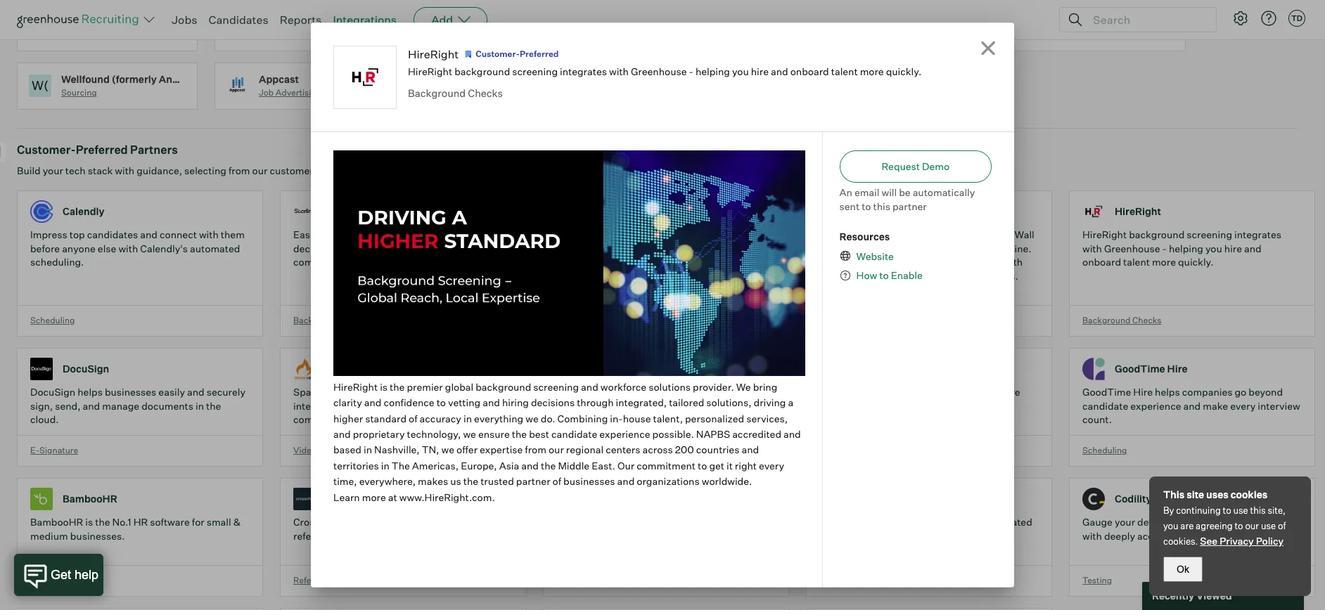 Task type: vqa. For each thing, say whether or not it's contained in the screenshot.
'candidates' corresponding to Odena
no



Task type: describe. For each thing, give the bounding box(es) containing it.
of inside source, screen, and rank candidates automatically with power of deep learning ai
[[674, 243, 682, 254]]

the inside bamboohr is the no.1 hr software for small & medium businesses.
[[95, 517, 110, 529]]

anyone
[[62, 243, 96, 254]]

decisions inside make better talent decisions with a comprehensive suite of scientifically validated assessments.
[[643, 386, 687, 398]]

configure image
[[1233, 10, 1250, 27]]

optimization
[[871, 315, 922, 326]]

1 vertical spatial hire
[[1225, 243, 1242, 254]]

with inside make better talent decisions with a comprehensive suite of scientifically validated assessments.
[[689, 386, 708, 398]]

this site uses cookies
[[1164, 489, 1268, 501]]

talentwall inside the unleash your greenhouse data with talentwall and see what's really going on in your pipeline. combine visual candidate management with beautiful, automated analytics dashboards. think kanban for recruiting!
[[986, 229, 1035, 241]]

gem
[[61, 15, 84, 27]]

white
[[969, 386, 994, 398]]

candidate inside text candidates and automate a white glove candidate experience in greenhouse.
[[820, 400, 866, 412]]

in down proprietary at left bottom
[[364, 444, 372, 456]]

scheduling.
[[30, 256, 84, 268]]

text candidates and automate a white glove candidate experience in greenhouse.
[[820, 386, 1021, 412]]

countries
[[696, 444, 740, 456]]

1 horizontal spatial talent
[[831, 65, 858, 77]]

request
[[882, 160, 920, 172]]

background inside the checkr background checks
[[259, 29, 307, 40]]

sign,
[[30, 400, 53, 412]]

job
[[865, 517, 879, 529]]

our inside 'by continuing to use this site, you are agreeing to our use of cookies.'
[[1246, 521, 1259, 532]]

candidate
[[820, 445, 860, 456]]

0 horizontal spatial hire
[[751, 65, 769, 77]]

automate
[[915, 386, 959, 398]]

us
[[450, 476, 461, 488]]

the left middle
[[541, 460, 556, 472]]

assessments. for skills
[[1235, 530, 1298, 542]]

how to enable
[[857, 269, 923, 281]]

for inside hired is a job opportunity marketplace created specifically for tech talent.
[[873, 530, 886, 542]]

gauge your developer candidates' real-life skills with deeply accurate codecheck assessments.
[[1083, 517, 1302, 542]]

td
[[1292, 13, 1303, 23]]

partner inside the hireright is the premier global background screening and workforce solutions provider. we bring clarity and confidence to vetting and hiring decisions through integrated, tailored solutions, driving a higher standard of accuracy in everything we do. combining in-house talent, personalized services, and proprietary technology, we ensure the best candidate experience possible. napbs accredited and based in nashville, tn, we offer expertise from our regional centers across 200 countries and territories in the americas, europe, asia and the middle east. our commitment to get it right every time, everywhere, makes us the trusted partner of businesses and organizations worldwide. learn more at www.hireright.com.
[[516, 476, 551, 488]]

accuracy
[[420, 413, 462, 425]]

we
[[736, 381, 751, 393]]

this
[[1164, 489, 1185, 501]]

based inside crosschq's cloud-based platform brings reference checking into the 21st century.
[[377, 517, 405, 529]]

2 horizontal spatial talent
[[1124, 256, 1150, 268]]

solutions,
[[707, 397, 752, 409]]

candidates inside text candidates and automate a white glove candidate experience in greenhouse.
[[842, 386, 893, 398]]

our inside the hireright is the premier global background screening and workforce solutions provider. we bring clarity and confidence to vetting and hiring decisions through integrated, tailored solutions, driving a higher standard of accuracy in everything we do. combining in-house talent, personalized services, and proprietary technology, we ensure the best candidate experience possible. napbs accredited and based in nashville, tn, we offer expertise from our regional centers across 200 countries and territories in the americas, europe, asia and the middle east. our commitment to get it right every time, everywhere, makes us the trusted partner of businesses and organizations worldwide. learn more at www.hireright.com.
[[549, 444, 564, 456]]

docusign for docusign
[[63, 363, 109, 375]]

background up goodtime hire at the bottom right of page
[[1083, 315, 1131, 326]]

200
[[675, 444, 694, 456]]

how
[[857, 269, 878, 281]]

hiring
[[502, 397, 529, 409]]

of down middle
[[553, 476, 562, 488]]

and inside goodtime hire helps companies go beyond candidate experience and make every interview count.
[[1184, 400, 1201, 412]]

tn,
[[422, 444, 439, 456]]

crosschq's
[[293, 517, 345, 529]]

is for bamboohr is the no.1 hr software for small & medium businesses.
[[85, 517, 93, 529]]

goodtime for goodtime hire
[[1115, 363, 1166, 375]]

easily
[[293, 229, 321, 241]]

checks for hireright
[[1133, 315, 1162, 326]]

from inside 'easily manage screening and onboarding from decision to day one with greater efficiency and compliance.'
[[485, 229, 506, 241]]

codility
[[1115, 494, 1152, 505]]

a inside text candidates and automate a white glove candidate experience in greenhouse.
[[961, 386, 966, 398]]

website
[[857, 250, 894, 262]]

to down uses
[[1223, 505, 1232, 516]]

recruitment inside the gem recruitment marketing
[[61, 29, 110, 40]]

and inside impress top candidates and connect with them before anyone else with calendly's automated scheduling.
[[140, 229, 158, 241]]

texting
[[862, 445, 892, 456]]

commitment
[[637, 460, 696, 472]]

hire for spark hire is a simple and affordable video interviewing platform used by 4,000+ companies.
[[323, 386, 342, 398]]

1 horizontal spatial &
[[923, 315, 930, 326]]

suite
[[630, 400, 652, 412]]

0 horizontal spatial talentwall
[[852, 206, 903, 218]]

0 horizontal spatial from
[[229, 165, 250, 177]]

affordable
[[414, 386, 461, 398]]

greenhouse.
[[931, 400, 990, 412]]

right
[[735, 460, 757, 472]]

and inside the unleash your greenhouse data with talentwall and see what's really going on in your pipeline. combine visual candidate management with beautiful, automated analytics dashboards. think kanban for recruiting!
[[820, 243, 837, 254]]

a inside spark hire is a simple and affordable video interviewing platform used by 4,000+ companies.
[[354, 386, 360, 398]]

worldwide.
[[702, 476, 752, 488]]

checks for easily
[[343, 315, 373, 326]]

securely
[[207, 386, 246, 398]]

experience inside text candidates and automate a white glove candidate experience in greenhouse.
[[868, 400, 919, 412]]

e-
[[30, 445, 39, 456]]

documents
[[142, 400, 193, 412]]

0 vertical spatial by
[[905, 206, 917, 218]]

send,
[[55, 400, 81, 412]]

preferred for customer-preferred partners
[[76, 143, 128, 157]]

medium
[[30, 530, 68, 542]]

the inside docusign helps businesses easily and securely sign, send, and manage documents in the cloud.
[[206, 400, 221, 412]]

0 vertical spatial background
[[455, 65, 510, 77]]

- inside hireright background screening integrates with greenhouse - helping you hire and onboard talent more quickly.
[[1163, 243, 1167, 254]]

2 horizontal spatial we
[[526, 413, 539, 425]]

1 vertical spatial crosschq
[[326, 494, 371, 505]]

accurate
[[1138, 530, 1178, 542]]

you inside 'by continuing to use this site, you are agreeing to our use of cookies.'
[[1164, 521, 1179, 532]]

software
[[150, 517, 190, 529]]

video
[[463, 386, 488, 398]]

for inside bamboohr is the no.1 hr software for small & medium businesses.
[[192, 517, 205, 529]]

source,
[[557, 229, 592, 241]]

a inside hired is a job opportunity marketplace created specifically for tech talent.
[[857, 517, 863, 529]]

selecting
[[184, 165, 226, 177]]

0 horizontal spatial we
[[441, 444, 454, 456]]

0 horizontal spatial onboard
[[791, 65, 829, 77]]

are
[[1181, 521, 1194, 532]]

candidate inside goodtime hire helps companies go beyond candidate experience and make every interview count.
[[1083, 400, 1129, 412]]

background checks for with
[[1083, 315, 1162, 326]]

0 vertical spatial greenhouse
[[631, 65, 687, 77]]

with inside source, screen, and rank candidates automatically with power of deep learning ai
[[621, 243, 641, 254]]

cloud-
[[347, 517, 377, 529]]

learning
[[710, 243, 747, 254]]

clarity
[[333, 397, 362, 409]]

is inside spark hire is a simple and affordable video interviewing platform used by 4,000+ companies.
[[344, 386, 352, 398]]

sourcing inside linkedin integrations sourcing
[[1050, 29, 1085, 40]]

in left the
[[381, 460, 390, 472]]

1 horizontal spatial we
[[463, 428, 476, 440]]

best
[[529, 428, 549, 440]]

personalized
[[685, 413, 745, 425]]

greenhouse inside the unleash your greenhouse data with talentwall and see what's really going on in your pipeline. combine visual candidate management with beautiful, automated analytics dashboards. think kanban for recruiting!
[[882, 229, 938, 241]]

goodtime hire
[[1115, 363, 1188, 375]]

recently viewed
[[1152, 590, 1232, 602]]

1 horizontal spatial more
[[860, 65, 884, 77]]

spark for spark hire is a simple and affordable video interviewing platform used by 4,000+ companies.
[[293, 386, 321, 398]]

your for unleash
[[859, 229, 880, 241]]

centers
[[606, 444, 641, 456]]

management
[[940, 256, 1001, 268]]

by inside spark hire is a simple and affordable video interviewing platform used by 4,000+ companies.
[[418, 400, 430, 412]]

marketing
[[112, 29, 152, 40]]

unleash your greenhouse data with talentwall and see what's really going on in your pipeline. combine visual candidate management with beautiful, automated analytics dashboards. think kanban for recruiting!
[[820, 229, 1035, 296]]

easily
[[159, 386, 185, 398]]

to left get
[[698, 460, 707, 472]]

0 horizontal spatial integrates
[[560, 65, 607, 77]]

1 horizontal spatial background checks
[[408, 87, 503, 100]]

testing for make better talent decisions with a comprehensive suite of scientifically validated assessments.
[[557, 445, 586, 456]]

compliance.
[[293, 256, 350, 268]]

scheduling inside google calendar scheduling
[[457, 87, 501, 98]]

asia
[[499, 460, 519, 472]]

greenhouse inside hireright background screening integrates with greenhouse - helping you hire and onboard talent more quickly.
[[1105, 243, 1161, 254]]

this inside 'by continuing to use this site, you are agreeing to our use of cookies.'
[[1251, 505, 1266, 516]]

an
[[840, 186, 853, 198]]

trusted
[[481, 476, 514, 488]]

businesses inside docusign helps businesses easily and securely sign, send, and manage documents in the cloud.
[[105, 386, 156, 398]]

hire for spark hire
[[356, 363, 377, 375]]

reference
[[293, 575, 333, 586]]

1 vertical spatial more
[[1152, 256, 1176, 268]]

every inside the hireright is the premier global background screening and workforce solutions provider. we bring clarity and confidence to vetting and hiring decisions through integrated, tailored solutions, driving a higher standard of accuracy in everything we do. combining in-house talent, personalized services, and proprietary technology, we ensure the best candidate experience possible. napbs accredited and based in nashville, tn, we offer expertise from our regional centers across 200 countries and territories in the americas, europe, asia and the middle east. our commitment to get it right every time, everywhere, makes us the trusted partner of businesses and organizations worldwide. learn more at www.hireright.com.
[[759, 460, 785, 472]]

simple
[[362, 386, 392, 398]]

request demo button
[[840, 151, 992, 183]]

sourcing inside wellfound (formerly angellist talent) sourcing
[[61, 87, 97, 98]]

goodtime for goodtime hire helps companies go beyond candidate experience and make every interview count.
[[1083, 386, 1132, 398]]

see privacy policy link
[[1201, 535, 1284, 547]]

hireright inside the hireright is the premier global background screening and workforce solutions provider. we bring clarity and confidence to vetting and hiring decisions through integrated, tailored solutions, driving a higher standard of accuracy in everything we do. combining in-house talent, personalized services, and proprietary technology, we ensure the best candidate experience possible. napbs accredited and based in nashville, tn, we offer expertise from our regional centers across 200 countries and territories in the americas, europe, asia and the middle east. our commitment to get it right every time, everywhere, makes us the trusted partner of businesses and organizations worldwide. learn more at www.hireright.com.
[[333, 381, 378, 393]]

rippling
[[654, 15, 695, 27]]

1 vertical spatial use
[[1261, 521, 1276, 532]]

interviewing
[[318, 445, 367, 456]]

them
[[221, 229, 245, 241]]

small
[[207, 517, 231, 529]]

partners
[[130, 143, 178, 157]]

helping inside hireright background screening integrates with greenhouse - helping you hire and onboard talent more quickly.
[[1169, 243, 1204, 254]]

1 vertical spatial recruitment
[[820, 315, 869, 326]]

in inside text candidates and automate a white glove candidate experience in greenhouse.
[[921, 400, 929, 412]]

based inside the hireright is the premier global background screening and workforce solutions provider. we bring clarity and confidence to vetting and hiring decisions through integrated, tailored solutions, driving a higher standard of accuracy in everything we do. combining in-house talent, personalized services, and proprietary technology, we ensure the best candidate experience possible. napbs accredited and based in nashville, tn, we offer expertise from our regional centers across 200 countries and territories in the americas, europe, asia and the middle east. our commitment to get it right every time, everywhere, makes us the trusted partner of businesses and organizations worldwide. learn more at www.hireright.com.
[[333, 444, 362, 456]]

organizations
[[637, 476, 700, 488]]

gauge
[[1083, 517, 1113, 529]]

automated inside the unleash your greenhouse data with talentwall and see what's really going on in your pipeline. combine visual candidate management with beautiful, automated analytics dashboards. think kanban for recruiting!
[[865, 270, 915, 282]]

partner inside 'an email will be automatically sent to this partner'
[[893, 200, 927, 212]]

no.1
[[112, 517, 131, 529]]

more inside the hireright is the premier global background screening and workforce solutions provider. we bring clarity and confidence to vetting and hiring decisions through integrated, tailored solutions, driving a higher standard of accuracy in everything we do. combining in-house talent, personalized services, and proprietary technology, we ensure the best candidate experience possible. napbs accredited and based in nashville, tn, we offer expertise from our regional centers across 200 countries and territories in the americas, europe, asia and the middle east. our commitment to get it right every time, everywhere, makes us the trusted partner of businesses and organizations worldwide. learn more at www.hireright.com.
[[362, 491, 386, 503]]

combine
[[820, 256, 861, 268]]

of down the used
[[409, 413, 418, 425]]

& inside bamboohr is the no.1 hr software for small & medium businesses.
[[233, 517, 241, 529]]

wellfound
[[61, 73, 110, 85]]

appcast
[[259, 73, 299, 85]]

for inside the unleash your greenhouse data with talentwall and see what's really going on in your pipeline. combine visual candidate management with beautiful, automated analytics dashboards. think kanban for recruiting!
[[886, 284, 899, 296]]

0 vertical spatial quickly.
[[886, 65, 922, 77]]

0 vertical spatial crosschq
[[919, 206, 964, 218]]

background down compliance.
[[293, 315, 342, 326]]

you inside hireright background screening integrates with greenhouse - helping you hire and onboard talent more quickly.
[[1206, 243, 1223, 254]]

screening inside the hireright is the premier global background screening and workforce solutions provider. we bring clarity and confidence to vetting and hiring decisions through integrated, tailored solutions, driving a higher standard of accuracy in everything we do. combining in-house talent, personalized services, and proprietary technology, we ensure the best candidate experience possible. napbs accredited and based in nashville, tn, we offer expertise from our regional centers across 200 countries and territories in the americas, europe, asia and the middle east. our commitment to get it right every time, everywhere, makes us the trusted partner of businesses and organizations worldwide. learn more at www.hireright.com.
[[534, 381, 579, 393]]

americas,
[[412, 460, 459, 472]]

in inside docusign helps businesses easily and securely sign, send, and manage documents in the cloud.
[[196, 400, 204, 412]]

quickly. inside hireright background screening integrates with greenhouse - helping you hire and onboard talent more quickly.
[[1178, 256, 1214, 268]]

hire for goodtime hire
[[1168, 363, 1188, 375]]

0 vertical spatial helping
[[696, 65, 730, 77]]

preferred for customer-preferred
[[520, 49, 559, 59]]

ok
[[1177, 564, 1190, 576]]

checkr background checks
[[259, 15, 338, 40]]

add
[[431, 13, 453, 27]]

request demo
[[882, 160, 950, 172]]

site
[[1187, 489, 1205, 501]]

hired is a job opportunity marketplace created specifically for tech talent.
[[820, 517, 1033, 542]]

an email will be automatically sent to this partner
[[840, 186, 975, 212]]

driving
[[754, 397, 786, 409]]

jobs
[[172, 13, 197, 27]]

checks down google
[[468, 87, 503, 100]]

do.
[[541, 413, 556, 425]]

napbs
[[696, 428, 730, 440]]

1 vertical spatial integrates
[[1235, 229, 1282, 241]]

tech
[[65, 165, 86, 177]]



Task type: locate. For each thing, give the bounding box(es) containing it.
our down best
[[549, 444, 564, 456]]

docusign up sign, on the left
[[30, 386, 75, 398]]

1 horizontal spatial experience
[[868, 400, 919, 412]]

1 vertical spatial for
[[192, 517, 205, 529]]

2 vertical spatial from
[[525, 444, 547, 456]]

your
[[43, 165, 63, 177], [859, 229, 880, 241], [969, 243, 990, 254], [1115, 517, 1136, 529]]

1 horizontal spatial based
[[377, 517, 405, 529]]

bamboohr up businesses.
[[63, 494, 117, 505]]

1 vertical spatial &
[[233, 517, 241, 529]]

decisions up do.
[[531, 397, 575, 409]]

screening inside 'easily manage screening and onboarding from decision to day one with greater efficiency and compliance.'
[[362, 229, 408, 241]]

and
[[771, 65, 788, 77], [140, 229, 158, 241], [410, 229, 427, 241], [630, 229, 648, 241], [488, 243, 505, 254], [820, 243, 837, 254], [1245, 243, 1262, 254], [581, 381, 599, 393], [187, 386, 205, 398], [395, 386, 412, 398], [895, 386, 913, 398], [364, 397, 382, 409], [483, 397, 500, 409], [83, 400, 100, 412], [1184, 400, 1201, 412], [333, 428, 351, 440], [784, 428, 801, 440], [742, 444, 759, 456], [522, 460, 539, 472], [617, 476, 635, 488]]

candidates inside source, screen, and rank candidates automatically with power of deep learning ai
[[673, 229, 724, 241]]

0 horizontal spatial experience
[[600, 428, 650, 440]]

0 vertical spatial partner
[[893, 200, 927, 212]]

0 vertical spatial based
[[333, 444, 362, 456]]

0 vertical spatial this
[[873, 200, 891, 212]]

0 vertical spatial automated
[[190, 243, 240, 254]]

customer-preferred partners
[[17, 143, 178, 157]]

spark hire
[[326, 363, 377, 375]]

scheduling for goodtime hire helps companies go beyond candidate experience and make every interview count.
[[1083, 445, 1127, 456]]

docusign
[[63, 363, 109, 375], [30, 386, 75, 398]]

goodtime up count.
[[1083, 386, 1132, 398]]

of right life
[[1278, 521, 1286, 532]]

customers
[[270, 165, 319, 177]]

0 vertical spatial spark
[[326, 363, 354, 375]]

e-signature
[[30, 445, 78, 456]]

make
[[1203, 400, 1229, 412]]

platform up 21st
[[407, 517, 446, 529]]

premier
[[407, 381, 443, 393]]

decisions inside the hireright is the premier global background screening and workforce solutions provider. we bring clarity and confidence to vetting and hiring decisions through integrated, tailored solutions, driving a higher standard of accuracy in everything we do. combining in-house talent, personalized services, and proprietary technology, we ensure the best candidate experience possible. napbs accredited and based in nashville, tn, we offer expertise from our regional centers across 200 countries and territories in the americas, europe, asia and the middle east. our commitment to get it right every time, everywhere, makes us the trusted partner of businesses and organizations worldwide. learn more at www.hireright.com.
[[531, 397, 575, 409]]

1 horizontal spatial automated
[[865, 270, 915, 282]]

this up real-
[[1251, 505, 1266, 516]]

automatically inside source, screen, and rank candidates automatically with power of deep learning ai
[[557, 243, 619, 254]]

1 vertical spatial helping
[[1169, 243, 1204, 254]]

with inside 'easily manage screening and onboarding from decision to day one with greater efficiency and compliance.'
[[384, 243, 404, 254]]

text
[[820, 386, 840, 398]]

visual
[[863, 256, 890, 268]]

integrations link
[[333, 13, 397, 27]]

for down the how to enable
[[886, 284, 899, 296]]

experience inside the hireright is the premier global background screening and workforce solutions provider. we bring clarity and confidence to vetting and hiring decisions through integrated, tailored solutions, driving a higher standard of accuracy in everything we do. combining in-house talent, personalized services, and proprietary technology, we ensure the best candidate experience possible. napbs accredited and based in nashville, tn, we offer expertise from our regional centers across 200 countries and territories in the americas, europe, asia and the middle east. our commitment to get it right every time, everywhere, makes us the trusted partner of businesses and organizations worldwide. learn more at www.hireright.com.
[[600, 428, 650, 440]]

going
[[917, 243, 943, 254]]

docusign up send,
[[63, 363, 109, 375]]

workforce
[[601, 381, 647, 393]]

a right driving
[[788, 397, 794, 409]]

cookies
[[1231, 489, 1268, 501]]

hireright is the premier global background screening and workforce solutions provider. we bring clarity and confidence to vetting and hiring decisions through integrated, tailored solutions, driving a higher standard of accuracy in everything we do. combining in-house talent, personalized services, and proprietary technology, we ensure the best candidate experience possible. napbs accredited and based in nashville, tn, we offer expertise from our regional centers across 200 countries and territories in the americas, europe, asia and the middle east. our commitment to get it right every time, everywhere, makes us the trusted partner of businesses and organizations worldwide. learn more at www.hireright.com.
[[333, 381, 801, 503]]

everywhere,
[[359, 476, 416, 488]]

0 vertical spatial testing
[[557, 445, 586, 456]]

assessments. inside make better talent decisions with a comprehensive suite of scientifically validated assessments.
[[557, 414, 620, 426]]

businesses inside the hireright is the premier global background screening and workforce solutions provider. we bring clarity and confidence to vetting and hiring decisions through integrated, tailored solutions, driving a higher standard of accuracy in everything we do. combining in-house talent, personalized services, and proprietary technology, we ensure the best candidate experience possible. napbs accredited and based in nashville, tn, we offer expertise from our regional centers across 200 countries and territories in the americas, europe, asia and the middle east. our commitment to get it right every time, everywhere, makes us the trusted partner of businesses and organizations worldwide. learn more at www.hireright.com.
[[564, 476, 615, 488]]

1 horizontal spatial decisions
[[643, 386, 687, 398]]

preferred up calendar
[[520, 49, 559, 59]]

candidates'
[[1186, 517, 1239, 529]]

the up businesses.
[[95, 517, 110, 529]]

background checks link
[[408, 87, 503, 100]]

in
[[959, 243, 967, 254], [196, 400, 204, 412], [921, 400, 929, 412], [464, 413, 472, 425], [364, 444, 372, 456], [381, 460, 390, 472]]

background inside the hireright is the premier global background screening and workforce solutions provider. we bring clarity and confidence to vetting and hiring decisions through integrated, tailored solutions, driving a higher standard of accuracy in everything we do. combining in-house talent, personalized services, and proprietary technology, we ensure the best candidate experience possible. napbs accredited and based in nashville, tn, we offer expertise from our regional centers across 200 countries and territories in the americas, europe, asia and the middle east. our commitment to get it right every time, everywhere, makes us the trusted partner of businesses and organizations worldwide. learn more at www.hireright.com.
[[476, 381, 531, 393]]

for down job
[[873, 530, 886, 542]]

background down checkr
[[259, 29, 307, 40]]

see privacy policy
[[1201, 535, 1284, 547]]

every down go
[[1231, 400, 1256, 412]]

talentwall up pipeline.
[[986, 229, 1035, 241]]

1 horizontal spatial sourcing
[[820, 575, 855, 586]]

1 horizontal spatial hireright background screening integrates with greenhouse - helping you hire and onboard talent more quickly.
[[1083, 229, 1282, 268]]

top
[[69, 229, 85, 241]]

2 vertical spatial scheduling
[[1083, 445, 1127, 456]]

1 vertical spatial onboard
[[1083, 256, 1121, 268]]

we right the tn,
[[441, 444, 454, 456]]

makes
[[418, 476, 448, 488]]

from inside the hireright is the premier global background screening and workforce solutions provider. we bring clarity and confidence to vetting and hiring decisions through integrated, tailored solutions, driving a higher standard of accuracy in everything we do. combining in-house talent, personalized services, and proprietary technology, we ensure the best candidate experience possible. napbs accredited and based in nashville, tn, we offer expertise from our regional centers across 200 countries and territories in the americas, europe, asia and the middle east. our commitment to get it right every time, everywhere, makes us the trusted partner of businesses and organizations worldwide. learn more at www.hireright.com.
[[525, 444, 547, 456]]

background checks down google
[[408, 87, 503, 100]]

checks inside the checkr background checks
[[309, 29, 338, 40]]

spark hire is a simple and affordable video interviewing platform used by 4,000+ companies.
[[293, 386, 488, 426]]

in down vetting
[[464, 413, 472, 425]]

0 vertical spatial our
[[252, 165, 268, 177]]

a up scientifically
[[710, 386, 716, 398]]

experience up centers
[[600, 428, 650, 440]]

helps inside goodtime hire helps companies go beyond candidate experience and make every interview count.
[[1155, 386, 1180, 398]]

platform inside spark hire is a simple and affordable video interviewing platform used by 4,000+ companies.
[[353, 400, 392, 412]]

1 helps from the left
[[78, 386, 103, 398]]

add button
[[414, 7, 488, 32]]

experience down goodtime hire at the bottom right of page
[[1131, 400, 1182, 412]]

analytics
[[931, 315, 968, 326]]

tailored
[[669, 397, 704, 409]]

talent inside make better talent decisions with a comprehensive suite of scientifically validated assessments.
[[614, 386, 641, 398]]

assessments.
[[557, 414, 620, 426], [1235, 530, 1298, 542]]

experience inside goodtime hire helps companies go beyond candidate experience and make every interview count.
[[1131, 400, 1182, 412]]

platform
[[353, 400, 392, 412], [407, 517, 446, 529]]

1 vertical spatial spark
[[293, 386, 321, 398]]

1 horizontal spatial greenhouse
[[882, 229, 938, 241]]

is down spark hire
[[344, 386, 352, 398]]

hireright
[[408, 47, 459, 61], [408, 65, 452, 77], [1115, 206, 1162, 218], [1083, 229, 1127, 241], [333, 381, 378, 393]]

2 vertical spatial sourcing
[[820, 575, 855, 586]]

1 horizontal spatial customer-
[[476, 49, 520, 59]]

skills
[[1279, 517, 1302, 529]]

uses
[[1207, 489, 1229, 501]]

1 horizontal spatial talentwall
[[986, 229, 1035, 241]]

docusign for docusign helps businesses easily and securely sign, send, and manage documents in the cloud.
[[30, 386, 75, 398]]

in down 'automate'
[[921, 400, 929, 412]]

be
[[899, 186, 911, 198]]

use
[[1234, 505, 1249, 516], [1261, 521, 1276, 532]]

pipeline.
[[992, 243, 1032, 254]]

checks for crosschq's
[[335, 575, 364, 586]]

td button
[[1286, 7, 1309, 30]]

for
[[886, 284, 899, 296], [192, 517, 205, 529], [873, 530, 886, 542]]

video interviewing
[[293, 445, 367, 456]]

goodtime inside goodtime hire helps companies go beyond candidate experience and make every interview count.
[[1083, 386, 1132, 398]]

candidate inside the hireright is the premier global background screening and workforce solutions provider. we bring clarity and confidence to vetting and hiring decisions through integrated, tailored solutions, driving a higher standard of accuracy in everything we do. combining in-house talent, personalized services, and proprietary technology, we ensure the best candidate experience possible. napbs accredited and based in nashville, tn, we offer expertise from our regional centers across 200 countries and territories in the americas, europe, asia and the middle east. our commitment to get it right every time, everywhere, makes us the trusted partner of businesses and organizations worldwide. learn more at www.hireright.com.
[[552, 428, 597, 440]]

background checks for onboarding
[[293, 315, 373, 326]]

0 vertical spatial businesses
[[105, 386, 156, 398]]

is inside the hireright is the premier global background screening and workforce solutions provider. we bring clarity and confidence to vetting and hiring decisions through integrated, tailored solutions, driving a higher standard of accuracy in everything we do. combining in-house talent, personalized services, and proprietary technology, we ensure the best candidate experience possible. napbs accredited and based in nashville, tn, we offer expertise from our regional centers across 200 countries and territories in the americas, europe, asia and the middle east. our commitment to get it right every time, everywhere, makes us the trusted partner of businesses and organizations worldwide. learn more at www.hireright.com.
[[380, 381, 388, 393]]

bamboohr up medium
[[30, 517, 83, 529]]

is inside hired is a job opportunity marketplace created specifically for tech talent.
[[847, 517, 855, 529]]

source, screen, and rank candidates automatically with power of deep learning ai
[[557, 229, 759, 254]]

0 horizontal spatial partner
[[516, 476, 551, 488]]

customer- for customer-preferred partners
[[17, 143, 76, 157]]

zoom
[[852, 15, 880, 27]]

& right small
[[233, 517, 241, 529]]

candidates up deep
[[673, 229, 724, 241]]

we up the offer
[[463, 428, 476, 440]]

0 vertical spatial bamboohr
[[63, 494, 117, 505]]

in inside the unleash your greenhouse data with talentwall and see what's really going on in your pipeline. combine visual candidate management with beautiful, automated analytics dashboards. think kanban for recruiting!
[[959, 243, 967, 254]]

possible.
[[653, 428, 694, 440]]

0 horizontal spatial sourcing
[[61, 87, 97, 98]]

manage inside docusign helps businesses easily and securely sign, send, and manage documents in the cloud.
[[102, 400, 139, 412]]

1 vertical spatial preferred
[[76, 143, 128, 157]]

sourcing down linkedin
[[1050, 29, 1085, 40]]

is inside bamboohr is the no.1 hr software for small & medium businesses.
[[85, 517, 93, 529]]

the inside crosschq's cloud-based platform brings reference checking into the 21st century.
[[403, 530, 418, 542]]

recruitment down greenhouse recruiting image
[[61, 29, 110, 40]]

scheduling down 'scheduling.'
[[30, 315, 75, 326]]

and inside text candidates and automate a white glove candidate experience in greenhouse.
[[895, 386, 913, 398]]

this inside 'an email will be automatically sent to this partner'
[[873, 200, 891, 212]]

candidates inside impress top candidates and connect with them before anyone else with calendly's automated scheduling.
[[87, 229, 138, 241]]

email
[[855, 186, 880, 198]]

connect
[[160, 229, 197, 241]]

1 horizontal spatial every
[[1231, 400, 1256, 412]]

of inside 'by continuing to use this site, you are agreeing to our use of cookies.'
[[1278, 521, 1286, 532]]

manage
[[323, 229, 360, 241], [102, 400, 139, 412]]

assessments. down comprehensive
[[557, 414, 620, 426]]

background inside hireright background screening integrates with greenhouse - helping you hire and onboard talent more quickly.
[[1129, 229, 1185, 241]]

eightfold
[[589, 206, 633, 218]]

2 vertical spatial our
[[1246, 521, 1259, 532]]

1 horizontal spatial businesses
[[564, 476, 615, 488]]

a left simple
[[354, 386, 360, 398]]

2 horizontal spatial experience
[[1131, 400, 1182, 412]]

spark inside spark hire is a simple and affordable video interviewing platform used by 4,000+ companies.
[[293, 386, 321, 398]]

a inside the hireright is the premier global background screening and workforce solutions provider. we bring clarity and confidence to vetting and hiring decisions through integrated, tailored solutions, driving a higher standard of accuracy in everything we do. combining in-house talent, personalized services, and proprietary technology, we ensure the best candidate experience possible. napbs accredited and based in nashville, tn, we offer expertise from our regional centers across 200 countries and territories in the americas, europe, asia and the middle east. our commitment to get it right every time, everywhere, makes us the trusted partner of businesses and organizations worldwide. learn more at www.hireright.com.
[[788, 397, 794, 409]]

2 vertical spatial we
[[441, 444, 454, 456]]

0 horizontal spatial -
[[689, 65, 694, 77]]

1 vertical spatial scheduling
[[30, 315, 75, 326]]

helps down goodtime hire at the bottom right of page
[[1155, 386, 1180, 398]]

1 horizontal spatial our
[[549, 444, 564, 456]]

google
[[457, 73, 491, 85]]

0 horizontal spatial based
[[333, 444, 362, 456]]

the down securely
[[206, 400, 221, 412]]

automated inside impress top candidates and connect with them before anyone else with calendly's automated scheduling.
[[190, 243, 240, 254]]

to down visual
[[880, 269, 889, 281]]

1 vertical spatial partner
[[516, 476, 551, 488]]

1 vertical spatial testing
[[1083, 575, 1112, 586]]

2 horizontal spatial greenhouse
[[1105, 243, 1161, 254]]

linkedin integrations sourcing
[[1050, 15, 1152, 40]]

spark up interviewing
[[293, 386, 321, 398]]

with inside gauge your developer candidates' real-life skills with deeply accurate codecheck assessments.
[[1083, 530, 1102, 542]]

candidate up enable
[[892, 256, 938, 268]]

docusign inside docusign helps businesses easily and securely sign, send, and manage documents in the cloud.
[[30, 386, 75, 398]]

&
[[923, 315, 930, 326], [233, 517, 241, 529]]

before
[[30, 243, 60, 254]]

0 vertical spatial onboard
[[791, 65, 829, 77]]

is for hireright is the premier global background screening and workforce solutions provider. we bring clarity and confidence to vetting and hiring decisions through integrated, tailored solutions, driving a higher standard of accuracy in everything we do. combining in-house talent, personalized services, and proprietary technology, we ensure the best candidate experience possible. napbs accredited and based in nashville, tn, we offer expertise from our regional centers across 200 countries and territories in the americas, europe, asia and the middle east. our commitment to get it right every time, everywhere, makes us the trusted partner of businesses and organizations worldwide. learn more at www.hireright.com.
[[380, 381, 388, 393]]

manage left the documents
[[102, 400, 139, 412]]

what's
[[857, 243, 887, 254]]

1 horizontal spatial for
[[873, 530, 886, 542]]

to up privacy
[[1235, 521, 1244, 532]]

0 horizontal spatial every
[[759, 460, 785, 472]]

0 horizontal spatial customer-
[[17, 143, 76, 157]]

0 horizontal spatial platform
[[353, 400, 392, 412]]

0 horizontal spatial by
[[418, 400, 430, 412]]

0 vertical spatial recruitment
[[61, 29, 110, 40]]

platform inside crosschq's cloud-based platform brings reference checking into the 21st century.
[[407, 517, 446, 529]]

automated down visual
[[865, 270, 915, 282]]

assessments. inside gauge your developer candidates' real-life skills with deeply accurate codecheck assessments.
[[1235, 530, 1298, 542]]

candidates up else on the left
[[87, 229, 138, 241]]

testing down 'deeply'
[[1083, 575, 1112, 586]]

1 horizontal spatial automatically
[[913, 186, 975, 198]]

0 vertical spatial more
[[860, 65, 884, 77]]

every right right
[[759, 460, 785, 472]]

customer- for customer-preferred
[[476, 49, 520, 59]]

background down google
[[408, 87, 466, 100]]

testing up middle
[[557, 445, 586, 456]]

1 vertical spatial platform
[[407, 517, 446, 529]]

is for hired is a job opportunity marketplace created specifically for tech talent.
[[847, 517, 855, 529]]

0 vertical spatial for
[[886, 284, 899, 296]]

1 horizontal spatial platform
[[407, 517, 446, 529]]

in right on
[[959, 243, 967, 254]]

your up what's on the top right of the page
[[859, 229, 880, 241]]

bamboohr for bamboohr is the no.1 hr software for small & medium businesses.
[[30, 517, 83, 529]]

1 vertical spatial background
[[1129, 229, 1185, 241]]

onboard inside hireright background screening integrates with greenhouse - helping you hire and onboard talent more quickly.
[[1083, 256, 1121, 268]]

0 vertical spatial scheduling
[[457, 87, 501, 98]]

candidate inside the unleash your greenhouse data with talentwall and see what's really going on in your pipeline. combine visual candidate management with beautiful, automated analytics dashboards. think kanban for recruiting!
[[892, 256, 938, 268]]

1 horizontal spatial onboard
[[1083, 256, 1121, 268]]

higher
[[333, 413, 363, 425]]

automatically inside 'an email will be automatically sent to this partner'
[[913, 186, 975, 198]]

expertise
[[480, 444, 523, 456]]

a inside make better talent decisions with a comprehensive suite of scientifically validated assessments.
[[710, 386, 716, 398]]

and inside spark hire is a simple and affordable video interviewing platform used by 4,000+ companies.
[[395, 386, 412, 398]]

0 vertical spatial hire
[[751, 65, 769, 77]]

0 horizontal spatial use
[[1234, 505, 1249, 516]]

1 vertical spatial bamboohr
[[30, 517, 83, 529]]

site,
[[1268, 505, 1286, 516]]

scheduling for impress top candidates and connect with them before anyone else with calendly's automated scheduling.
[[30, 315, 75, 326]]

greenhouse recruiting image
[[17, 11, 144, 28]]

is up businesses.
[[85, 517, 93, 529]]

your inside gauge your developer candidates' real-life skills with deeply accurate codecheck assessments.
[[1115, 517, 1136, 529]]

hire up simple
[[356, 363, 377, 375]]

businesses down the east.
[[564, 476, 615, 488]]

onboarding
[[429, 229, 483, 241]]

technology,
[[407, 428, 461, 440]]

1 horizontal spatial helping
[[1169, 243, 1204, 254]]

0 vertical spatial goodtime
[[1115, 363, 1166, 375]]

1 vertical spatial docusign
[[30, 386, 75, 398]]

to down 'email'
[[862, 200, 871, 212]]

checks up spark hire
[[343, 315, 373, 326]]

to inside 'an email will be automatically sent to this partner'
[[862, 200, 871, 212]]

1 vertical spatial our
[[549, 444, 564, 456]]

think
[[820, 284, 846, 296]]

1 vertical spatial hireright background screening integrates with greenhouse - helping you hire and onboard talent more quickly.
[[1083, 229, 1282, 268]]

0 vertical spatial &
[[923, 315, 930, 326]]

checks down reports
[[309, 29, 338, 40]]

0 horizontal spatial you
[[732, 65, 749, 77]]

integrations
[[333, 13, 397, 27]]

your up 'deeply'
[[1115, 517, 1136, 529]]

testing for gauge your developer candidates' real-life skills with deeply accurate codecheck assessments.
[[1083, 575, 1112, 586]]

assessments. for comprehensive
[[557, 414, 620, 426]]

for left small
[[192, 517, 205, 529]]

checkr
[[259, 15, 293, 27]]

2 horizontal spatial sourcing
[[1050, 29, 1085, 40]]

every inside goodtime hire helps companies go beyond candidate experience and make every interview count.
[[1231, 400, 1256, 412]]

0 horizontal spatial businesses
[[105, 386, 156, 398]]

talent)
[[207, 73, 242, 85]]

hire up interviewing
[[323, 386, 342, 398]]

decisions
[[643, 386, 687, 398], [531, 397, 575, 409]]

0 horizontal spatial hireright background screening integrates with greenhouse - helping you hire and onboard talent more quickly.
[[408, 65, 922, 77]]

by down be
[[905, 206, 917, 218]]

your up management
[[969, 243, 990, 254]]

east.
[[592, 460, 616, 472]]

use up policy
[[1261, 521, 1276, 532]]

0 vertical spatial assessments.
[[557, 414, 620, 426]]

1 horizontal spatial preferred
[[520, 49, 559, 59]]

calendly's
[[140, 243, 188, 254]]

the left best
[[512, 428, 527, 440]]

spark for spark hire
[[326, 363, 354, 375]]

to left day
[[334, 243, 344, 254]]

2 vertical spatial background
[[476, 381, 531, 393]]

0 horizontal spatial this
[[873, 200, 891, 212]]

1 vertical spatial greenhouse
[[882, 229, 938, 241]]

of inside make better talent decisions with a comprehensive suite of scientifically validated assessments.
[[654, 400, 663, 412]]

candidate texting
[[820, 445, 892, 456]]

from down best
[[525, 444, 547, 456]]

by down premier
[[418, 400, 430, 412]]

candidate down the combining
[[552, 428, 597, 440]]

sourcing
[[1050, 29, 1085, 40], [61, 87, 97, 98], [820, 575, 855, 586]]

based up territories
[[333, 444, 362, 456]]

0 vertical spatial you
[[732, 65, 749, 77]]

hire inside goodtime hire helps companies go beyond candidate experience and make every interview count.
[[1134, 386, 1153, 398]]

from right selecting
[[229, 165, 250, 177]]

viewed
[[1197, 590, 1232, 602]]

hire for goodtime hire helps companies go beyond candidate experience and make every interview count.
[[1134, 386, 1153, 398]]

platform down simple
[[353, 400, 392, 412]]

Search text field
[[1090, 9, 1204, 30]]

experience down 'automate'
[[868, 400, 919, 412]]

2 helps from the left
[[1155, 386, 1180, 398]]

spark up clarity
[[326, 363, 354, 375]]

helps inside docusign helps businesses easily and securely sign, send, and manage documents in the cloud.
[[78, 386, 103, 398]]

bamboohr inside bamboohr is the no.1 hr software for small & medium businesses.
[[30, 517, 83, 529]]

hireright inside hireright background screening integrates with greenhouse - helping you hire and onboard talent more quickly.
[[1083, 229, 1127, 241]]

partner down the asia
[[516, 476, 551, 488]]

life
[[1263, 517, 1277, 529]]

1 vertical spatial assessments.
[[1235, 530, 1298, 542]]

reference checks
[[293, 575, 364, 586]]

1 horizontal spatial scheduling
[[457, 87, 501, 98]]

through
[[577, 397, 614, 409]]

hire inside spark hire is a simple and affordable video interviewing platform used by 4,000+ companies.
[[323, 386, 342, 398]]

bamboohr for bamboohr
[[63, 494, 117, 505]]

0 vertical spatial from
[[229, 165, 250, 177]]

automatically down demo
[[913, 186, 975, 198]]

your for build
[[43, 165, 63, 177]]

preferred up stack
[[76, 143, 128, 157]]

decisions up talent,
[[643, 386, 687, 398]]

1 horizontal spatial -
[[1163, 243, 1167, 254]]

our
[[618, 460, 635, 472]]

businesses.
[[70, 530, 125, 542]]

the up confidence
[[390, 381, 405, 393]]

manage inside 'easily manage screening and onboarding from decision to day one with greater efficiency and compliance.'
[[323, 229, 360, 241]]

talentwall down 'email'
[[852, 206, 903, 218]]

crosschq up data
[[919, 206, 964, 218]]

customer- up calendar
[[476, 49, 520, 59]]

0 horizontal spatial automatically
[[557, 243, 619, 254]]

1 horizontal spatial quickly.
[[1178, 256, 1214, 268]]

automated
[[190, 243, 240, 254], [865, 270, 915, 282]]

-
[[689, 65, 694, 77], [1163, 243, 1167, 254]]

background
[[259, 29, 307, 40], [408, 87, 466, 100], [293, 315, 342, 326], [1083, 315, 1131, 326]]

in-
[[610, 413, 623, 425]]

0 vertical spatial every
[[1231, 400, 1256, 412]]

recruiting!
[[901, 284, 949, 296]]

this down will in the right of the page
[[873, 200, 891, 212]]

manage up day
[[323, 229, 360, 241]]

scheduling down count.
[[1083, 445, 1127, 456]]

1 vertical spatial -
[[1163, 243, 1167, 254]]

customer- up build
[[17, 143, 76, 157]]

your for gauge
[[1115, 517, 1136, 529]]

0 horizontal spatial &
[[233, 517, 241, 529]]

0 horizontal spatial candidates
[[87, 229, 138, 241]]

the right us
[[463, 476, 479, 488]]

hireright banner image image
[[333, 151, 805, 377]]

confidence
[[384, 397, 435, 409]]

and inside source, screen, and rank candidates automatically with power of deep learning ai
[[630, 229, 648, 241]]

hireflow
[[457, 15, 497, 27]]

businesses up the documents
[[105, 386, 156, 398]]

tech
[[888, 530, 910, 542]]

use up real-
[[1234, 505, 1249, 516]]

0 horizontal spatial our
[[252, 165, 268, 177]]

opportunity
[[881, 517, 936, 529]]

0 vertical spatial sourcing
[[1050, 29, 1085, 40]]

we left do.
[[526, 413, 539, 425]]

1 horizontal spatial integrates
[[1235, 229, 1282, 241]]

see
[[1201, 535, 1218, 547]]

based
[[333, 444, 362, 456], [377, 517, 405, 529]]

a up greenhouse.
[[961, 386, 966, 398]]

global
[[445, 381, 474, 393]]

checks right reference at the bottom of the page
[[335, 575, 364, 586]]

companies.
[[293, 414, 347, 426]]

assessments. down life
[[1235, 530, 1298, 542]]

helps up send,
[[78, 386, 103, 398]]

house
[[623, 413, 651, 425]]

our left customers
[[252, 165, 268, 177]]

to inside 'easily manage screening and onboarding from decision to day one with greater efficiency and compliance.'
[[334, 243, 344, 254]]

2 horizontal spatial from
[[525, 444, 547, 456]]

to up accuracy
[[437, 397, 446, 409]]

2 horizontal spatial our
[[1246, 521, 1259, 532]]

by continuing to use this site, you are agreeing to our use of cookies.
[[1164, 505, 1286, 547]]

0 vertical spatial integrates
[[560, 65, 607, 77]]

ok button
[[1164, 557, 1203, 583]]



